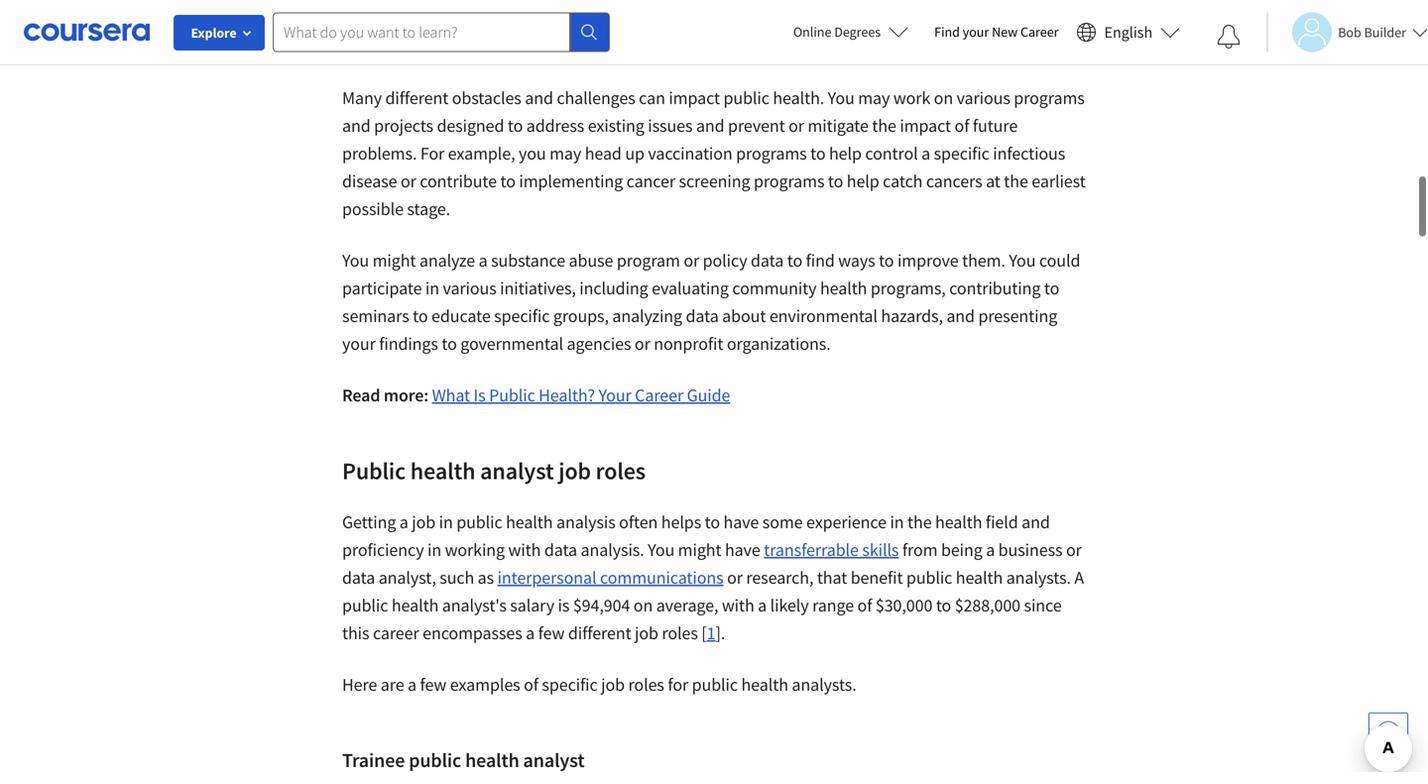 Task type: locate. For each thing, give the bounding box(es) containing it.
you
[[519, 142, 546, 165]]

of right "examples"
[[524, 674, 539, 696]]

of inside or research, that benefit public health analysts. a public health analyst's salary is $94,904 on average, with a likely range of $30,000 to $288,000 since this career encompasses a few different job roles [
[[858, 595, 872, 617]]

getting
[[342, 511, 396, 534]]

groups, up agencies
[[553, 305, 609, 327]]

career
[[1021, 23, 1059, 41], [635, 384, 684, 407]]

specific up cancers
[[934, 142, 990, 165]]

various inside many different obstacles and challenges can impact public health. you may work on various programs and projects designed to address existing issues and prevent or mitigate the impact of future problems. for example, you may head up vaccination programs to help control a specific infectious disease or contribute to implementing cancer screening programs to help catch cancers at the earliest possible stage.
[[957, 87, 1011, 109]]

various up future
[[957, 87, 1011, 109]]

help
[[829, 142, 862, 165], [847, 170, 880, 192]]

0 vertical spatial few
[[538, 622, 565, 645]]

2 horizontal spatial of
[[955, 115, 970, 137]]

issues right new on the top right
[[1030, 35, 1075, 58]]

for
[[668, 674, 689, 696]]

0 vertical spatial on
[[934, 87, 953, 109]]

is
[[474, 384, 486, 407]]

different inside many different obstacles and challenges can impact public health. you may work on various programs and projects designed to address existing issues and prevent or mitigate the impact of future problems. for example, you may head up vaccination programs to help control a specific infectious disease or contribute to implementing cancer screening programs to help catch cancers at the earliest possible stage.
[[385, 87, 449, 109]]

2 vertical spatial specific
[[542, 674, 598, 696]]

with inside getting a job in public health analysis often helps to have some experience in the health field and proficiency in working with data analysis. you might have
[[508, 539, 541, 561]]

impact
[[669, 87, 720, 109], [900, 115, 951, 137]]

1 horizontal spatial analysts.
[[1007, 567, 1071, 589]]

few right are
[[420, 674, 447, 696]]

1 horizontal spatial few
[[538, 622, 565, 645]]

future
[[973, 115, 1018, 137]]

ways
[[838, 249, 876, 272]]

the up from
[[908, 511, 932, 534]]

a up proficiency
[[400, 511, 408, 534]]

issues
[[1030, 35, 1075, 58], [648, 115, 693, 137]]

data down proficiency
[[342, 567, 375, 589]]

read
[[342, 384, 380, 407]]

english button
[[1069, 0, 1189, 64]]

in inside you might analyze a substance abuse program or policy data to find ways to improve them. you could participate in various initiatives, including evaluating community health programs, contributing to seminars to educate specific groups, analyzing data about environmental hazards, and presenting your findings to governmental agencies or nonprofit organizations.
[[426, 277, 439, 300]]

your inside you might analyze a substance abuse program or policy data to find ways to improve them. you could participate in various initiatives, including evaluating community health programs, contributing to seminars to educate specific groups, analyzing data about environmental hazards, and presenting your findings to governmental agencies or nonprofit organizations.
[[342, 333, 376, 355]]

1 vertical spatial various
[[443, 277, 497, 300]]

help left catch
[[847, 170, 880, 192]]

specific inside many different obstacles and challenges can impact public health. you may work on various programs and projects designed to address existing issues and prevent or mitigate the impact of future problems. for example, you may head up vaccination programs to help control a specific infectious disease or contribute to implementing cancer screening programs to help catch cancers at the earliest possible stage.
[[934, 142, 990, 165]]

1 vertical spatial analysts.
[[792, 674, 857, 696]]

and inside getting a job in public health analysis often helps to have some experience in the health field and proficiency in working with data analysis. you might have
[[1022, 511, 1050, 534]]

1 vertical spatial roles
[[662, 622, 698, 645]]

salary
[[510, 595, 555, 617]]

you up communications
[[648, 539, 675, 561]]

of left future
[[955, 115, 970, 137]]

policymakers,
[[603, 35, 706, 58]]

0 horizontal spatial various
[[443, 277, 497, 300]]

job down average,
[[635, 622, 659, 645]]

with up ].
[[722, 595, 755, 617]]

analyzing
[[612, 305, 683, 327]]

0 vertical spatial specific
[[934, 142, 990, 165]]

specific down is
[[542, 674, 598, 696]]

public up working
[[457, 511, 503, 534]]

1 vertical spatial may
[[550, 142, 582, 165]]

data up community
[[751, 249, 784, 272]]

0 horizontal spatial career
[[635, 384, 684, 407]]

you left the could
[[1009, 249, 1036, 272]]

1 vertical spatial groups,
[[553, 305, 609, 327]]

on right work
[[934, 87, 953, 109]]

with
[[508, 35, 541, 58], [508, 539, 541, 561], [722, 595, 755, 617]]

find your new career link
[[925, 20, 1069, 45]]

2 vertical spatial the
[[908, 511, 932, 534]]

abuse
[[569, 249, 613, 272]]

your right find
[[963, 23, 989, 41]]

here
[[342, 674, 377, 696]]

0 horizontal spatial issues
[[648, 115, 693, 137]]

public down from
[[907, 567, 953, 589]]

may left work
[[858, 87, 890, 109]]

designed
[[437, 115, 504, 137]]

roles left for
[[628, 674, 665, 696]]

examples
[[450, 674, 520, 696]]

a
[[1075, 567, 1084, 589]]

0 horizontal spatial your
[[342, 333, 376, 355]]

1 horizontal spatial public
[[489, 384, 535, 407]]

the inside getting a job in public health analysis often helps to have some experience in the health field and proficiency in working with data analysis. you might have
[[908, 511, 932, 534]]

1 vertical spatial on
[[634, 595, 653, 617]]

control
[[865, 142, 918, 165]]

may up implementing
[[550, 142, 582, 165]]

data up interpersonal
[[544, 539, 577, 561]]

new
[[992, 23, 1018, 41]]

educate
[[432, 305, 491, 327]]

1 vertical spatial have
[[725, 539, 761, 561]]

the right "at"
[[1004, 170, 1029, 192]]

nonprofit
[[654, 333, 724, 355]]

1 vertical spatial career
[[635, 384, 684, 407]]

and down contributing
[[947, 305, 975, 327]]

you might analyze a substance abuse program or policy data to find ways to improve them. you could participate in various initiatives, including evaluating community health programs, contributing to seminars to educate specific groups, analyzing data about environmental hazards, and presenting your findings to governmental agencies or nonprofit organizations.
[[342, 249, 1081, 355]]

1 vertical spatial few
[[420, 674, 447, 696]]

a right control
[[922, 142, 931, 165]]

job up proficiency
[[412, 511, 436, 534]]

average,
[[656, 595, 719, 617]]

groups,
[[544, 35, 600, 58], [553, 305, 609, 327]]

1 vertical spatial specific
[[494, 305, 550, 327]]

0 vertical spatial impact
[[669, 87, 720, 109]]

contributing
[[950, 277, 1041, 300]]

2 vertical spatial programs
[[754, 170, 825, 192]]

or up stage.
[[401, 170, 416, 192]]

0 vertical spatial groups,
[[544, 35, 600, 58]]

0 vertical spatial may
[[858, 87, 890, 109]]

read more: what is public health? your career guide
[[342, 384, 730, 407]]

1 horizontal spatial impact
[[900, 115, 951, 137]]

and left organizations
[[710, 35, 738, 58]]

0 vertical spatial your
[[963, 23, 989, 41]]

find
[[935, 23, 960, 41]]

in down 'analyze'
[[426, 277, 439, 300]]

job up analysis
[[559, 456, 591, 486]]

and down many
[[342, 115, 371, 137]]

with inside or research, that benefit public health analysts. a public health analyst's salary is $94,904 on average, with a likely range of $30,000 to $288,000 since this career encompasses a few different job roles [
[[722, 595, 755, 617]]

1 vertical spatial impact
[[900, 115, 951, 137]]

1 vertical spatial programs
[[736, 142, 807, 165]]

getting a job in public health analysis often helps to have some experience in the health field and proficiency in working with data analysis. you might have
[[342, 511, 1050, 561]]

0 horizontal spatial few
[[420, 674, 447, 696]]

1 horizontal spatial might
[[678, 539, 722, 561]]

few down is
[[538, 622, 565, 645]]

career
[[373, 622, 419, 645]]

to
[[845, 35, 860, 58], [508, 115, 523, 137], [811, 142, 826, 165], [500, 170, 516, 192], [828, 170, 844, 192], [787, 249, 803, 272], [879, 249, 894, 272], [1044, 277, 1060, 300], [413, 305, 428, 327], [442, 333, 457, 355], [705, 511, 720, 534], [936, 595, 952, 617]]

1 vertical spatial the
[[1004, 170, 1029, 192]]

this
[[342, 622, 369, 645]]

0 vertical spatial the
[[872, 115, 897, 137]]

and
[[710, 35, 738, 58], [525, 87, 553, 109], [342, 115, 371, 137], [696, 115, 725, 137], [947, 305, 975, 327], [1022, 511, 1050, 534]]

help center image
[[1377, 721, 1401, 745]]

analysts.
[[1007, 567, 1071, 589], [792, 674, 857, 696]]

1 horizontal spatial of
[[858, 595, 872, 617]]

mitigate
[[808, 115, 869, 137]]

or research, that benefit public health analysts. a public health analyst's salary is $94,904 on average, with a likely range of $30,000 to $288,000 since this career encompasses a few different job roles [
[[342, 567, 1084, 645]]

0 vertical spatial of
[[955, 115, 970, 137]]

career right your
[[635, 384, 684, 407]]

1 vertical spatial might
[[678, 539, 722, 561]]

with up 'obstacles'
[[508, 35, 541, 58]]

a right being
[[986, 539, 995, 561]]

1 horizontal spatial issues
[[1030, 35, 1075, 58]]

1 vertical spatial of
[[858, 595, 872, 617]]

your down seminars
[[342, 333, 376, 355]]

].
[[716, 622, 725, 645]]

0 vertical spatial different
[[385, 87, 449, 109]]

of down benefit
[[858, 595, 872, 617]]

might up participate
[[373, 249, 416, 272]]

issues down can at the left of page
[[648, 115, 693, 137]]

few inside or research, that benefit public health analysts. a public health analyst's salary is $94,904 on average, with a likely range of $30,000 to $288,000 since this career encompasses a few different job roles [
[[538, 622, 565, 645]]

specific up governmental
[[494, 305, 550, 327]]

have left the some
[[724, 511, 759, 534]]

1 horizontal spatial your
[[963, 23, 989, 41]]

roles
[[596, 456, 646, 486], [662, 622, 698, 645], [628, 674, 665, 696]]

in up such
[[428, 539, 442, 561]]

2 vertical spatial of
[[524, 674, 539, 696]]

with up interpersonal
[[508, 539, 541, 561]]

$94,904
[[573, 595, 630, 617]]

roles up often
[[596, 456, 646, 486]]

at
[[986, 170, 1001, 192]]

1 horizontal spatial career
[[1021, 23, 1059, 41]]

projects
[[374, 115, 433, 137]]

public up prevent
[[724, 87, 770, 109]]

1 horizontal spatial the
[[908, 511, 932, 534]]

in up working
[[439, 511, 453, 534]]

and up business
[[1022, 511, 1050, 534]]

$30,000
[[876, 595, 933, 617]]

groups, up 'challenges'
[[544, 35, 600, 58]]

various up 'educate'
[[443, 277, 497, 300]]

impact right can at the left of page
[[669, 87, 720, 109]]

hazards,
[[881, 305, 943, 327]]

from being a business or data analyst, such as
[[342, 539, 1082, 589]]

organizations.
[[727, 333, 831, 355]]

impact down work
[[900, 115, 951, 137]]

1 vertical spatial help
[[847, 170, 880, 192]]

0 vertical spatial various
[[957, 87, 1011, 109]]

1 horizontal spatial various
[[957, 87, 1011, 109]]

roles left [
[[662, 622, 698, 645]]

0 vertical spatial public
[[489, 384, 535, 407]]

1 vertical spatial public
[[342, 456, 406, 486]]

benefit
[[851, 567, 903, 589]]

a right 'analyze'
[[479, 249, 488, 272]]

that
[[817, 567, 847, 589]]

different down $94,904
[[568, 622, 631, 645]]

different up projects
[[385, 87, 449, 109]]

0 vertical spatial might
[[373, 249, 416, 272]]

2 vertical spatial roles
[[628, 674, 665, 696]]

1 vertical spatial your
[[342, 333, 376, 355]]

public right is
[[489, 384, 535, 407]]

0 horizontal spatial might
[[373, 249, 416, 272]]

often
[[619, 511, 658, 534]]

research,
[[746, 567, 814, 589]]

0 vertical spatial roles
[[596, 456, 646, 486]]

business
[[999, 539, 1063, 561]]

different inside or research, that benefit public health analysts. a public health analyst's salary is $94,904 on average, with a likely range of $30,000 to $288,000 since this career encompasses a few different job roles [
[[568, 622, 631, 645]]

transferrable skills
[[764, 539, 899, 561]]

or up a
[[1066, 539, 1082, 561]]

None search field
[[273, 12, 610, 52]]

or left research,
[[727, 567, 743, 589]]

career right new on the top right
[[1021, 23, 1059, 41]]

public up getting
[[342, 456, 406, 486]]

online
[[793, 23, 832, 41]]

1 vertical spatial with
[[508, 539, 541, 561]]

working
[[445, 539, 505, 561]]

online degrees
[[793, 23, 881, 41]]

public up this
[[342, 595, 388, 617]]

0 horizontal spatial different
[[385, 87, 449, 109]]

specific
[[934, 142, 990, 165], [494, 305, 550, 327], [542, 674, 598, 696]]

1 horizontal spatial different
[[568, 622, 631, 645]]

public right for
[[692, 674, 738, 696]]

what
[[432, 384, 470, 407]]

have up research,
[[725, 539, 761, 561]]

1 vertical spatial different
[[568, 622, 631, 645]]

help down mitigate
[[829, 142, 862, 165]]

1 horizontal spatial on
[[934, 87, 953, 109]]

might inside you might analyze a substance abuse program or policy data to find ways to improve them. you could participate in various initiatives, including evaluating community health programs, contributing to seminars to educate specific groups, analyzing data about environmental hazards, and presenting your findings to governmental agencies or nonprofit organizations.
[[373, 249, 416, 272]]

analysts. down the range
[[792, 674, 857, 696]]

job left for
[[601, 674, 625, 696]]

in
[[426, 277, 439, 300], [439, 511, 453, 534], [890, 511, 904, 534], [428, 539, 442, 561]]

might down helps on the left
[[678, 539, 722, 561]]

analyst's
[[442, 595, 507, 617]]

to inside or research, that benefit public health analysts. a public health analyst's salary is $94,904 on average, with a likely range of $30,000 to $288,000 since this career encompasses a few different job roles [
[[936, 595, 952, 617]]

data
[[751, 249, 784, 272], [686, 305, 719, 327], [544, 539, 577, 561], [342, 567, 375, 589]]

analyze
[[420, 249, 475, 272]]

2 vertical spatial with
[[722, 595, 755, 617]]

many different obstacles and challenges can impact public health. you may work on various programs and projects designed to address existing issues and prevent or mitigate the impact of future problems. for example, you may head up vaccination programs to help control a specific infectious disease or contribute to implementing cancer screening programs to help catch cancers at the earliest possible stage.
[[342, 87, 1086, 220]]

0 vertical spatial analysts.
[[1007, 567, 1071, 589]]

0 horizontal spatial public
[[342, 456, 406, 486]]

you up mitigate
[[828, 87, 855, 109]]

you up participate
[[342, 249, 369, 272]]

data inside getting a job in public health analysis often helps to have some experience in the health field and proficiency in working with data analysis. you might have
[[544, 539, 577, 561]]

on down communications
[[634, 595, 653, 617]]

have
[[724, 511, 759, 534], [725, 539, 761, 561]]

the up control
[[872, 115, 897, 137]]

0 horizontal spatial on
[[634, 595, 653, 617]]

address
[[527, 115, 585, 137]]

analysts. up 'since'
[[1007, 567, 1071, 589]]

1 vertical spatial issues
[[648, 115, 693, 137]]



Task type: describe. For each thing, give the bounding box(es) containing it.
up
[[625, 142, 645, 165]]

skills
[[862, 539, 899, 561]]

job inside or research, that benefit public health analysts. a public health analyst's salary is $94,904 on average, with a likely range of $30,000 to $288,000 since this career encompasses a few different job roles [
[[635, 622, 659, 645]]

them.
[[962, 249, 1006, 272]]

or down health.
[[789, 115, 804, 137]]

0 vertical spatial issues
[[1030, 35, 1075, 58]]

data inside the from being a business or data analyst, such as
[[342, 567, 375, 589]]

for
[[420, 142, 445, 165]]

you inside many different obstacles and challenges can impact public health. you may work on various programs and projects designed to address existing issues and prevent or mitigate the impact of future problems. for example, you may head up vaccination programs to help control a specific infectious disease or contribute to implementing cancer screening programs to help catch cancers at the earliest possible stage.
[[828, 87, 855, 109]]

or inside or research, that benefit public health analysts. a public health analyst's salary is $94,904 on average, with a likely range of $30,000 to $288,000 since this career encompasses a few different job roles [
[[727, 567, 743, 589]]

transferrable skills link
[[764, 539, 899, 561]]

prevent
[[728, 115, 785, 137]]

a inside you might analyze a substance abuse program or policy data to find ways to improve them. you could participate in various initiatives, including evaluating community health programs, contributing to seminars to educate specific groups, analyzing data about environmental hazards, and presenting your findings to governmental agencies or nonprofit organizations.
[[479, 249, 488, 272]]

or down analyzing
[[635, 333, 650, 355]]

show notifications image
[[1217, 25, 1241, 49]]

contribute
[[420, 170, 497, 192]]

2 horizontal spatial the
[[1004, 170, 1029, 192]]

public health analyst job roles
[[342, 456, 646, 486]]

specific inside you might analyze a substance abuse program or policy data to find ways to improve them. you could participate in various initiatives, including evaluating community health programs, contributing to seminars to educate specific groups, analyzing data about environmental hazards, and presenting your findings to governmental agencies or nonprofit organizations.
[[494, 305, 550, 327]]

0 horizontal spatial may
[[550, 142, 582, 165]]

bob
[[1338, 23, 1362, 41]]

some
[[763, 511, 803, 534]]

challenges
[[557, 87, 636, 109]]

a inside getting a job in public health analysis often helps to have some experience in the health field and proficiency in working with data analysis. you might have
[[400, 511, 408, 534]]

communications
[[600, 567, 724, 589]]

find
[[806, 249, 835, 272]]

job inside getting a job in public health analysis often helps to have some experience in the health field and proficiency in working with data analysis. you might have
[[412, 511, 436, 534]]

issues inside many different obstacles and challenges can impact public health. you may work on various programs and projects designed to address existing issues and prevent or mitigate the impact of future problems. for example, you may head up vaccination programs to help control a specific infectious disease or contribute to implementing cancer screening programs to help catch cancers at the earliest possible stage.
[[648, 115, 693, 137]]

bob builder
[[1338, 23, 1407, 41]]

bob builder button
[[1267, 12, 1429, 52]]

being
[[941, 539, 983, 561]]

obstacles
[[452, 87, 522, 109]]

likely
[[770, 595, 809, 617]]

1 ].
[[707, 622, 725, 645]]

your
[[599, 384, 632, 407]]

in up skills
[[890, 511, 904, 534]]

possible
[[342, 198, 404, 220]]

analyst,
[[379, 567, 436, 589]]

groups, inside you might analyze a substance abuse program or policy data to find ways to improve them. you could participate in various initiatives, including evaluating community health programs, contributing to seminars to educate specific groups, analyzing data about environmental hazards, and presenting your findings to governmental agencies or nonprofit organizations.
[[553, 305, 609, 327]]

field
[[986, 511, 1018, 534]]

work
[[894, 87, 931, 109]]

community
[[732, 277, 817, 300]]

on inside many different obstacles and challenges can impact public health. you may work on various programs and projects designed to address existing issues and prevent or mitigate the impact of future problems. for example, you may head up vaccination programs to help control a specific infectious disease or contribute to implementing cancer screening programs to help catch cancers at the earliest possible stage.
[[934, 87, 953, 109]]

builder
[[1365, 23, 1407, 41]]

encompasses
[[423, 622, 522, 645]]

various inside you might analyze a substance abuse program or policy data to find ways to improve them. you could participate in various initiatives, including evaluating community health programs, contributing to seminars to educate specific groups, analyzing data about environmental hazards, and presenting your findings to governmental agencies or nonprofit organizations.
[[443, 277, 497, 300]]

and up address
[[525, 87, 553, 109]]

substance
[[491, 249, 566, 272]]

participate
[[342, 277, 422, 300]]

programs,
[[871, 277, 946, 300]]

cancers
[[926, 170, 983, 192]]

proficiency
[[342, 539, 424, 561]]

a inside the from being a business or data analyst, such as
[[986, 539, 995, 561]]

on inside or research, that benefit public health analysts. a public health analyst's salary is $94,904 on average, with a likely range of $30,000 to $288,000 since this career encompasses a few different job roles [
[[634, 595, 653, 617]]

policy
[[703, 249, 748, 272]]

0 vertical spatial help
[[829, 142, 862, 165]]

experience
[[807, 511, 887, 534]]

evaluating
[[652, 277, 729, 300]]

public inside many different obstacles and challenges can impact public health. you may work on various programs and projects designed to address existing issues and prevent or mitigate the impact of future problems. for example, you may head up vaccination programs to help control a specific infectious disease or contribute to implementing cancer screening programs to help catch cancers at the earliest possible stage.
[[724, 87, 770, 109]]

are
[[381, 674, 404, 696]]

vaccination
[[648, 142, 733, 165]]

improve
[[898, 249, 959, 272]]

earliest
[[1032, 170, 1086, 192]]

problems.
[[342, 142, 417, 165]]

0 horizontal spatial impact
[[669, 87, 720, 109]]

1 horizontal spatial may
[[858, 87, 890, 109]]

range
[[813, 595, 854, 617]]

of inside many different obstacles and challenges can impact public health. you may work on various programs and projects designed to address existing issues and prevent or mitigate the impact of future problems. for example, you may head up vaccination programs to help control a specific infectious disease or contribute to implementing cancer screening programs to help catch cancers at the earliest possible stage.
[[955, 115, 970, 137]]

or up evaluating
[[684, 249, 700, 272]]

infectious
[[993, 142, 1066, 165]]

interpersonal
[[498, 567, 597, 589]]

0 horizontal spatial the
[[872, 115, 897, 137]]

including
[[580, 277, 648, 300]]

public left new on the top right
[[930, 35, 976, 58]]

0 horizontal spatial of
[[524, 674, 539, 696]]

organizations
[[742, 35, 841, 58]]

screening
[[679, 170, 750, 192]]

data down evaluating
[[686, 305, 719, 327]]

might inside getting a job in public health analysis often helps to have some experience in the health field and proficiency in working with data analysis. you might have
[[678, 539, 722, 561]]

and inside you might analyze a substance abuse program or policy data to find ways to improve them. you could participate in various initiatives, including evaluating community health programs, contributing to seminars to educate specific groups, analyzing data about environmental hazards, and presenting your findings to governmental agencies or nonprofit organizations.
[[947, 305, 975, 327]]

0 horizontal spatial analysts.
[[792, 674, 857, 696]]

english
[[1105, 22, 1153, 42]]

catch
[[883, 170, 923, 192]]

from
[[903, 539, 938, 561]]

1 link
[[707, 622, 716, 645]]

disease
[[342, 170, 397, 192]]

existing
[[588, 115, 645, 137]]

a right are
[[408, 674, 417, 696]]

public inside getting a job in public health analysis often helps to have some experience in the health field and proficiency in working with data analysis. you might have
[[457, 511, 503, 534]]

0 vertical spatial with
[[508, 35, 541, 58]]

health?
[[539, 384, 595, 407]]

coursera image
[[24, 16, 150, 48]]

you inside getting a job in public health analysis often helps to have some experience in the health field and proficiency in working with data analysis. you might have
[[648, 539, 675, 561]]

governmental
[[461, 333, 563, 355]]

0 vertical spatial programs
[[1014, 87, 1085, 109]]

explore
[[191, 24, 237, 42]]

[
[[702, 622, 707, 645]]

as
[[478, 567, 494, 589]]

0 vertical spatial have
[[724, 511, 759, 534]]

head
[[585, 142, 622, 165]]

a inside many different obstacles and challenges can impact public health. you may work on various programs and projects designed to address existing issues and prevent or mitigate the impact of future problems. for example, you may head up vaccination programs to help control a specific infectious disease or contribute to implementing cancer screening programs to help catch cancers at the earliest possible stage.
[[922, 142, 931, 165]]

analysts. inside or research, that benefit public health analysts. a public health analyst's salary is $94,904 on average, with a likely range of $30,000 to $288,000 since this career encompasses a few different job roles [
[[1007, 567, 1071, 589]]

guide
[[687, 384, 730, 407]]

cancer
[[627, 170, 676, 192]]

helps
[[661, 511, 702, 534]]

initiatives,
[[500, 277, 576, 300]]

such
[[440, 567, 474, 589]]

since
[[1024, 595, 1062, 617]]

a down 'salary'
[[526, 622, 535, 645]]

0 vertical spatial career
[[1021, 23, 1059, 41]]

$288,000
[[955, 595, 1021, 617]]

interpersonal communications
[[498, 567, 724, 589]]

communicating with groups, policymakers, and organizations to research public health issues
[[387, 35, 1075, 58]]

communicating
[[387, 35, 505, 58]]

health inside you might analyze a substance abuse program or policy data to find ways to improve them. you could participate in various initiatives, including evaluating community health programs, contributing to seminars to educate specific groups, analyzing data about environmental hazards, and presenting your findings to governmental agencies or nonprofit organizations.
[[820, 277, 867, 300]]

program
[[617, 249, 680, 272]]

stage.
[[407, 198, 450, 220]]

or inside the from being a business or data analyst, such as
[[1066, 539, 1082, 561]]

What do you want to learn? text field
[[273, 12, 570, 52]]

and up vaccination at the top of the page
[[696, 115, 725, 137]]

to inside getting a job in public health analysis often helps to have some experience in the health field and proficiency in working with data analysis. you might have
[[705, 511, 720, 534]]

what is public health? your career guide link
[[432, 384, 730, 407]]

many
[[342, 87, 382, 109]]

degrees
[[834, 23, 881, 41]]

analysis
[[557, 511, 616, 534]]

roles inside or research, that benefit public health analysts. a public health analyst's salary is $94,904 on average, with a likely range of $30,000 to $288,000 since this career encompasses a few different job roles [
[[662, 622, 698, 645]]

a left likely
[[758, 595, 767, 617]]

health.
[[773, 87, 825, 109]]

environmental
[[770, 305, 878, 327]]



Task type: vqa. For each thing, say whether or not it's contained in the screenshot.
second 1- from the bottom of the Duration "group"
no



